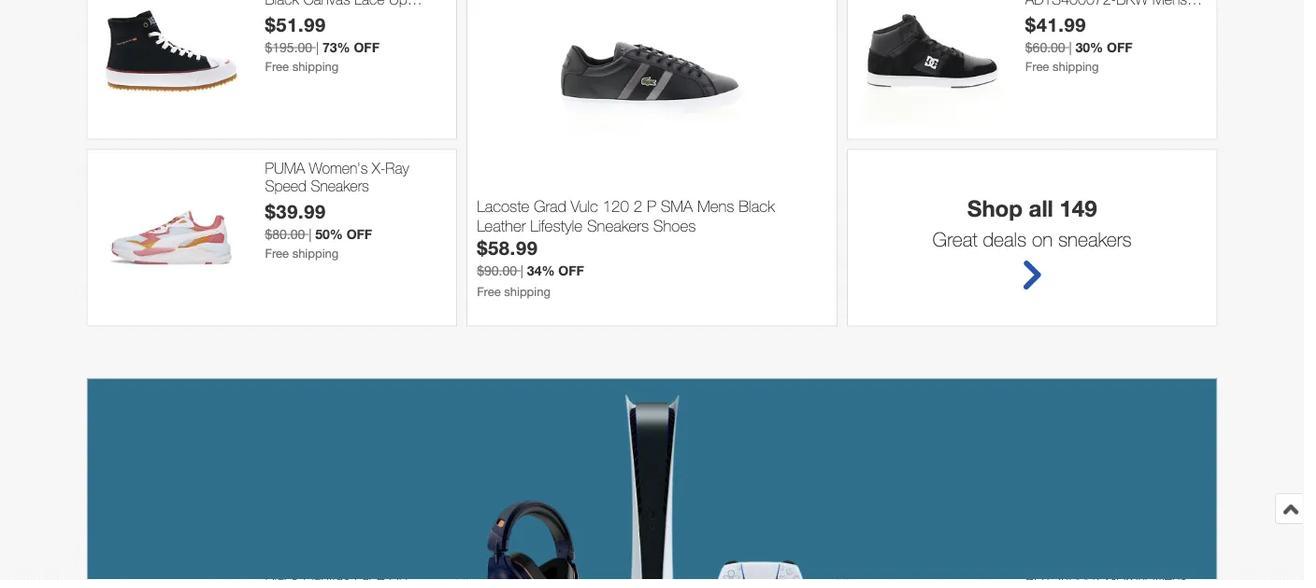 Task type: describe. For each thing, give the bounding box(es) containing it.
off inside the puma women's x-ray speed sneakers $39.99 $80.00 | 50% off free shipping
[[347, 226, 372, 242]]

$80.00
[[265, 226, 305, 242]]

p
[[647, 197, 656, 215]]

shipping inside the puma women's x-ray speed sneakers $39.99 $80.00 | 50% off free shipping
[[292, 246, 339, 261]]

vulc
[[571, 197, 598, 215]]

sma
[[661, 197, 693, 215]]

shipping inside 'lacoste grad vulc 120 2 p sma mens black leather lifestyle sneakers shoes $58.99 $90.00 | 34% off free shipping'
[[504, 284, 551, 299]]

$51.99
[[265, 14, 326, 36]]

149
[[1060, 195, 1097, 221]]

speed
[[265, 177, 307, 195]]

off inside "$41.99 $60.00 | 30% off free shipping"
[[1107, 39, 1133, 55]]

women's
[[309, 159, 368, 177]]

| inside 'lacoste grad vulc 120 2 p sma mens black leather lifestyle sneakers shoes $58.99 $90.00 | 34% off free shipping'
[[521, 263, 524, 278]]

shoes
[[653, 216, 696, 235]]

ray
[[385, 159, 409, 177]]

50%
[[315, 226, 343, 242]]

off inside $51.99 $195.00 | 73% off free shipping
[[354, 39, 380, 55]]

free inside 'lacoste grad vulc 120 2 p sma mens black leather lifestyle sneakers shoes $58.99 $90.00 | 34% off free shipping'
[[477, 284, 501, 299]]

30%
[[1076, 39, 1103, 55]]

$41.99
[[1026, 14, 1087, 36]]

puma women's x-ray speed sneakers link
[[265, 159, 447, 195]]

lacoste
[[477, 197, 529, 215]]

$41.99 $60.00 | 30% off free shipping
[[1026, 14, 1133, 74]]

leather
[[477, 216, 526, 235]]

lacoste grad vulc 120 2 p sma mens black leather lifestyle sneakers shoes $58.99 $90.00 | 34% off free shipping
[[477, 197, 775, 299]]

| inside "$41.99 $60.00 | 30% off free shipping"
[[1069, 39, 1072, 55]]

| inside $51.99 $195.00 | 73% off free shipping
[[316, 39, 319, 55]]



Task type: vqa. For each thing, say whether or not it's contained in the screenshot.
the first to the bottom
no



Task type: locate. For each thing, give the bounding box(es) containing it.
$195.00
[[265, 39, 312, 55]]

sneakers inside 'lacoste grad vulc 120 2 p sma mens black leather lifestyle sneakers shoes $58.99 $90.00 | 34% off free shipping'
[[587, 216, 649, 235]]

off
[[354, 39, 380, 55], [1107, 39, 1133, 55], [347, 226, 372, 242], [558, 263, 584, 278]]

| left the 50%
[[309, 226, 312, 242]]

shipping inside $51.99 $195.00 | 73% off free shipping
[[292, 59, 339, 74]]

grad
[[534, 197, 566, 215]]

shipping down the 50%
[[292, 246, 339, 261]]

| left 30%
[[1069, 39, 1072, 55]]

free down $90.00
[[477, 284, 501, 299]]

lifestyle
[[530, 216, 583, 235]]

sneakers down 120
[[587, 216, 649, 235]]

sneakers inside the puma women's x-ray speed sneakers $39.99 $80.00 | 50% off free shipping
[[311, 177, 369, 195]]

free down $195.00
[[265, 59, 289, 74]]

shop
[[968, 195, 1023, 221]]

mens
[[697, 197, 734, 215]]

off right 30%
[[1107, 39, 1133, 55]]

on
[[1032, 228, 1053, 251]]

free
[[265, 59, 289, 74], [1026, 59, 1049, 74], [265, 246, 289, 261], [477, 284, 501, 299]]

$90.00
[[477, 263, 517, 278]]

1 vertical spatial sneakers
[[587, 216, 649, 235]]

sneakers down women's
[[311, 177, 369, 195]]

sneakers
[[1058, 228, 1132, 251]]

$58.99
[[477, 237, 538, 260]]

free inside the puma women's x-ray speed sneakers $39.99 $80.00 | 50% off free shipping
[[265, 246, 289, 261]]

shop all 149 great deals on sneakers
[[933, 195, 1132, 251]]

off right the 34%
[[558, 263, 584, 278]]

73%
[[323, 39, 350, 55]]

black
[[739, 197, 775, 215]]

$39.99
[[265, 201, 326, 223]]

puma
[[265, 159, 305, 177]]

deals
[[983, 228, 1027, 251]]

0 horizontal spatial sneakers
[[311, 177, 369, 195]]

shipping down 73%
[[292, 59, 339, 74]]

shipping down 30%
[[1053, 59, 1099, 74]]

shipping inside "$41.99 $60.00 | 30% off free shipping"
[[1053, 59, 1099, 74]]

all
[[1029, 195, 1054, 221]]

free down the $80.00
[[265, 246, 289, 261]]

off right 73%
[[354, 39, 380, 55]]

puma women's x-ray speed sneakers $39.99 $80.00 | 50% off free shipping
[[265, 159, 409, 261]]

| inside the puma women's x-ray speed sneakers $39.99 $80.00 | 50% off free shipping
[[309, 226, 312, 242]]

1 horizontal spatial sneakers
[[587, 216, 649, 235]]

0 vertical spatial sneakers
[[311, 177, 369, 195]]

sneakers
[[311, 177, 369, 195], [587, 216, 649, 235]]

off right the 50%
[[347, 226, 372, 242]]

free inside "$41.99 $60.00 | 30% off free shipping"
[[1026, 59, 1049, 74]]

2
[[634, 197, 642, 215]]

| left the 34%
[[521, 263, 524, 278]]

off inside 'lacoste grad vulc 120 2 p sma mens black leather lifestyle sneakers shoes $58.99 $90.00 | 34% off free shipping'
[[558, 263, 584, 278]]

|
[[316, 39, 319, 55], [1069, 39, 1072, 55], [309, 226, 312, 242], [521, 263, 524, 278]]

great
[[933, 228, 978, 251]]

120
[[603, 197, 629, 215]]

34%
[[527, 263, 555, 278]]

free inside $51.99 $195.00 | 73% off free shipping
[[265, 59, 289, 74]]

$51.99 $195.00 | 73% off free shipping
[[265, 14, 380, 74]]

| left 73%
[[316, 39, 319, 55]]

lacoste grad vulc 120 2 p sma mens black leather lifestyle sneakers shoes link
[[477, 197, 827, 237]]

shipping down the 34%
[[504, 284, 551, 299]]

x-
[[372, 159, 385, 177]]

free down $60.00 at the top right of the page
[[1026, 59, 1049, 74]]

$60.00
[[1026, 39, 1066, 55]]

shipping
[[292, 59, 339, 74], [1053, 59, 1099, 74], [292, 246, 339, 261], [504, 284, 551, 299]]



